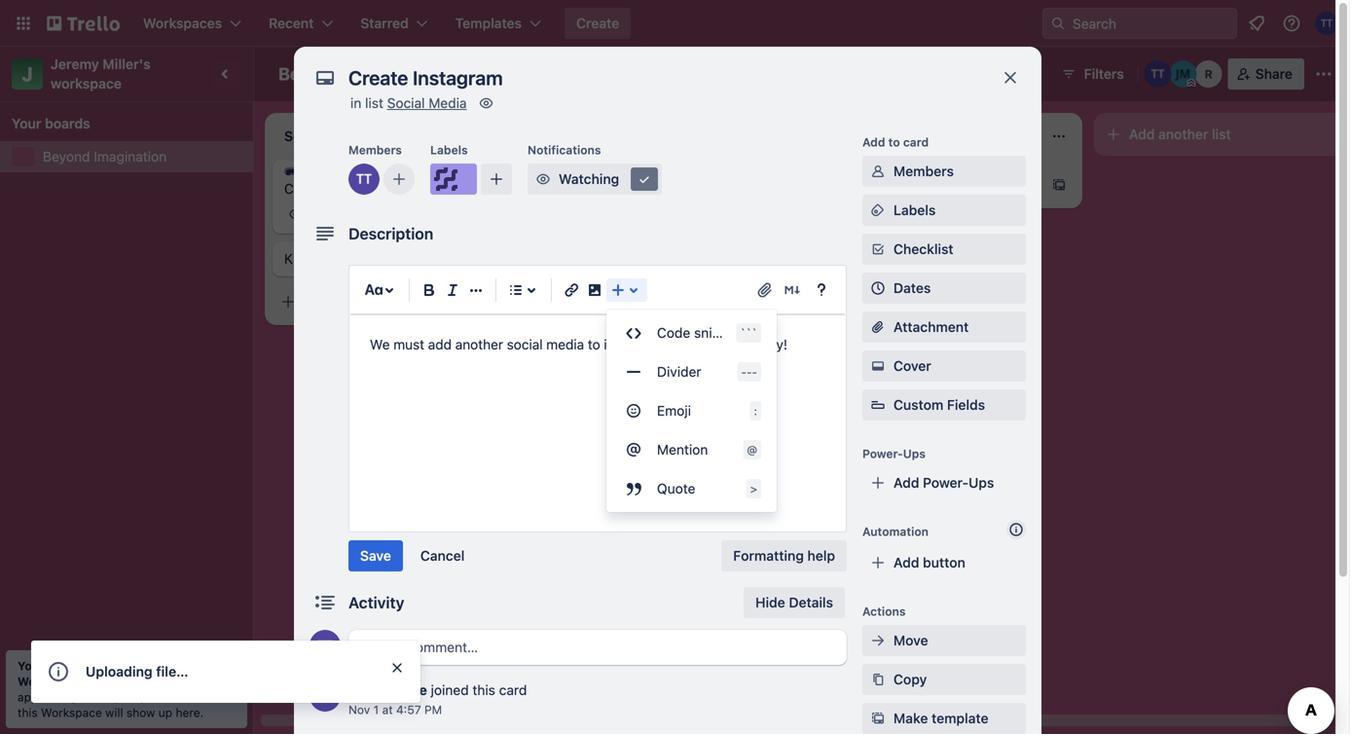 Task type: locate. For each thing, give the bounding box(es) containing it.
0 vertical spatial power-
[[863, 447, 904, 461]]

help
[[808, 548, 836, 564]]

watching button
[[528, 164, 662, 195]]

Search field
[[1066, 9, 1237, 38]]

sm image inside members link
[[869, 162, 888, 181]]

add a card button down add to card
[[826, 169, 1044, 201]]

imagination down your boards with 1 items element
[[94, 149, 167, 165]]

uploading
[[86, 664, 153, 680]]

sm image inside make template link
[[869, 709, 888, 728]]

ups down fields at the bottom of page
[[969, 475, 995, 491]]

1 horizontal spatial to
[[588, 336, 600, 353]]

beyond inside board name text field
[[279, 63, 341, 84]]

list down rubyanndersson (rubyanndersson) icon
[[1212, 126, 1232, 142]]

0 vertical spatial beyond imagination
[[279, 63, 444, 84]]

0 vertical spatial this
[[145, 659, 167, 673]]

another down jeremy miller (jeremymiller198) image
[[1159, 126, 1209, 142]]

0 horizontal spatial create
[[284, 181, 326, 197]]

this
[[145, 659, 167, 673], [473, 682, 496, 698], [18, 706, 38, 720]]

sm image inside labels 'link'
[[869, 201, 888, 220]]

watching
[[559, 171, 620, 187]]

0 vertical spatial ups
[[904, 447, 926, 461]]

1 vertical spatial beyond
[[43, 149, 90, 165]]

labels
[[430, 143, 468, 157], [894, 202, 936, 218]]

in down board name text field
[[351, 95, 362, 111]]

sm image left make
[[869, 709, 888, 728]]

social
[[387, 95, 425, 111]]

0 horizontal spatial beyond
[[43, 149, 90, 165]]

power- down power-ups
[[923, 475, 969, 491]]

back to home image
[[47, 8, 120, 39]]

we must add another social media to increase our youth credibility!
[[370, 336, 788, 353]]

2 horizontal spatial this
[[473, 682, 496, 698]]

meeting
[[332, 251, 383, 267]]

menu containing code snippet
[[607, 314, 777, 508]]

sm image for make template
[[869, 709, 888, 728]]

workspace.
[[18, 675, 87, 689]]

1 horizontal spatial power-
[[923, 475, 969, 491]]

you
[[18, 659, 39, 673]]

pm
[[425, 703, 442, 717]]

beyond imagination inside board name text field
[[279, 63, 444, 84]]

italic ⌘i image
[[441, 279, 465, 302]]

0 horizontal spatial beyond imagination
[[43, 149, 167, 165]]

0 vertical spatial another
[[1159, 126, 1209, 142]]

menu
[[607, 314, 777, 508]]

create for create instagram
[[284, 181, 326, 197]]

1 vertical spatial list
[[1212, 126, 1232, 142]]

1 vertical spatial boards
[[180, 690, 218, 704]]

1 vertical spatial add a card button
[[273, 286, 491, 317]]

add
[[1130, 126, 1155, 142], [863, 135, 886, 149], [857, 177, 883, 193], [304, 294, 330, 310], [894, 475, 920, 491], [894, 555, 920, 571]]

1 horizontal spatial members
[[894, 163, 954, 179]]

media
[[429, 95, 467, 111]]

move link
[[863, 625, 1026, 656]]

to right media
[[588, 336, 600, 353]]

0 horizontal spatial in
[[221, 690, 231, 704]]

0 vertical spatial members
[[349, 143, 402, 157]]

workspace down 'join'
[[110, 675, 172, 689]]

at
[[382, 703, 393, 717]]

1 horizontal spatial another
[[1159, 126, 1209, 142]]

-
[[741, 365, 747, 379], [747, 365, 752, 379], [752, 365, 758, 379]]

a right if
[[101, 675, 107, 689]]

add a card button up we
[[273, 286, 491, 317]]

sm image down add to card
[[869, 162, 888, 181]]

1 vertical spatial another
[[455, 336, 503, 353]]

your
[[12, 115, 41, 131]]

1 vertical spatial in
[[221, 690, 231, 704]]

terry turtle (terryturtle) image
[[1316, 12, 1339, 35], [349, 164, 380, 195], [491, 203, 514, 226], [310, 630, 341, 661]]

members down add to card
[[894, 163, 954, 179]]

1 vertical spatial imagination
[[94, 149, 167, 165]]

Main content area, start typing to enter text. text field
[[370, 333, 826, 356]]

boards down the admin
[[180, 690, 218, 704]]

another inside "text field"
[[455, 336, 503, 353]]

0 horizontal spatial this
[[18, 706, 38, 720]]

emoji image
[[622, 399, 646, 423]]

add a card down add to card
[[857, 177, 926, 193]]

beyond imagination
[[279, 63, 444, 84], [43, 149, 167, 165]]

copy link
[[863, 664, 1026, 695]]

add a card down kickoff meeting
[[304, 294, 373, 310]]

snippet
[[694, 325, 741, 341]]

0 vertical spatial add a card button
[[826, 169, 1044, 201]]

terry turtle joined this card nov 1 at 4:57 pm
[[349, 682, 527, 717]]

thoughts
[[580, 168, 634, 182]]

open information menu image
[[1283, 14, 1302, 33]]

a inside if a workspace admin approves your request, other boards in this workspace will show up here.
[[101, 675, 107, 689]]

members link
[[863, 156, 1026, 187]]

Board name text field
[[269, 58, 454, 90]]

kickoff meeting
[[284, 251, 383, 267]]

1 vertical spatial labels
[[894, 202, 936, 218]]

add down kickoff
[[304, 294, 330, 310]]

terry turtle (terryturtle) image left "nov"
[[310, 681, 341, 712]]

---
[[741, 365, 758, 379]]

color: bold red, title: "thoughts" element
[[561, 168, 634, 182]]

if a workspace admin approves your request, other boards in this workspace will show up here.
[[18, 675, 231, 720]]

show menu image
[[1315, 64, 1334, 84]]

file…
[[156, 664, 189, 680]]

sm image down actions on the bottom right of page
[[869, 631, 888, 651]]

up
[[158, 706, 172, 720]]

sm image for members
[[869, 162, 888, 181]]

1 vertical spatial members
[[894, 163, 954, 179]]

image image
[[583, 279, 607, 302]]

0 horizontal spatial labels
[[430, 143, 468, 157]]

0 horizontal spatial terry turtle (terryturtle) image
[[310, 681, 341, 712]]

1 horizontal spatial a
[[333, 294, 341, 310]]

0 vertical spatial beyond
[[279, 63, 341, 84]]

another right add
[[455, 336, 503, 353]]

sm image down notifications at the left top
[[534, 169, 553, 189]]

your boards
[[12, 115, 90, 131]]

jeremy miller's workspace
[[51, 56, 154, 92]]

share button
[[1229, 58, 1305, 90]]

1 horizontal spatial labels
[[894, 202, 936, 218]]

2 vertical spatial a
[[101, 675, 107, 689]]

0 horizontal spatial add a card
[[304, 294, 373, 310]]

0 horizontal spatial color: purple, title: none image
[[284, 168, 323, 175]]

sm image down add to card
[[869, 201, 888, 220]]

sm image
[[477, 93, 496, 113], [635, 169, 654, 189], [869, 201, 888, 220], [869, 356, 888, 376], [869, 631, 888, 651], [869, 709, 888, 728]]

Write a comment text field
[[349, 630, 847, 665]]

sm image for labels
[[869, 201, 888, 220]]

requested
[[42, 659, 102, 673]]

add a card button for create from template… icon
[[273, 286, 491, 317]]

1 vertical spatial ups
[[969, 475, 995, 491]]

add down filters button
[[1130, 126, 1155, 142]]

ups inside add power-ups 'link'
[[969, 475, 995, 491]]

labels up checklist
[[894, 202, 936, 218]]

2 vertical spatial to
[[105, 659, 117, 673]]

beyond imagination link
[[43, 147, 242, 167]]

workspace down your on the left bottom of page
[[41, 706, 102, 720]]

this inside if a workspace admin approves your request, other boards in this workspace will show up here.
[[18, 706, 38, 720]]

boards inside if a workspace admin approves your request, other boards in this workspace will show up here.
[[180, 690, 218, 704]]

terry turtle (terryturtle) image
[[1145, 60, 1172, 88], [310, 681, 341, 712]]

list down board name text field
[[365, 95, 384, 111]]

share
[[1256, 66, 1293, 82]]

beyond imagination down your boards with 1 items element
[[43, 149, 167, 165]]

2 vertical spatial this
[[18, 706, 38, 720]]

your
[[71, 690, 96, 704]]

uploading file…
[[86, 664, 189, 680]]

primary element
[[0, 0, 1351, 47]]

None text field
[[339, 60, 982, 95]]

0 vertical spatial to
[[889, 135, 900, 149]]

create
[[577, 15, 620, 31], [284, 181, 326, 197]]

to up members link
[[889, 135, 900, 149]]

another inside 'button'
[[1159, 126, 1209, 142]]

a left text styles image
[[333, 294, 341, 310]]

sm image inside cover link
[[869, 356, 888, 376]]

custom fields
[[894, 397, 986, 413]]

1 horizontal spatial create
[[577, 15, 620, 31]]

terry turtle (terryturtle) image up lists icon
[[491, 203, 514, 226]]

create for create
[[577, 15, 620, 31]]

color: purple, title: none image
[[430, 164, 477, 195], [284, 168, 323, 175]]

1 horizontal spatial color: purple, title: none image
[[430, 164, 477, 195]]

nov 1 at 4:57 pm link
[[349, 703, 442, 717]]

sm image inside move link
[[869, 631, 888, 651]]

1 vertical spatial create
[[284, 181, 326, 197]]

1 horizontal spatial list
[[1212, 126, 1232, 142]]

1 vertical spatial terry turtle (terryturtle) image
[[310, 681, 341, 712]]

0 vertical spatial create
[[577, 15, 620, 31]]

1 - from the left
[[741, 365, 747, 379]]

1 horizontal spatial in
[[351, 95, 362, 111]]

labels down media
[[430, 143, 468, 157]]

color: purple, title: none image right the add members to card icon
[[430, 164, 477, 195]]

dismiss flag image
[[390, 660, 405, 676]]

another
[[1159, 126, 1209, 142], [455, 336, 503, 353]]

divider
[[657, 364, 702, 380]]

add members to card image
[[391, 169, 407, 189]]

thoughts thinking
[[561, 168, 634, 197]]

beyond imagination up social
[[279, 63, 444, 84]]

view markdown image
[[783, 280, 802, 300]]

0 horizontal spatial to
[[105, 659, 117, 673]]

1 horizontal spatial this
[[145, 659, 167, 673]]

sm image
[[869, 162, 888, 181], [534, 169, 553, 189], [869, 240, 888, 259], [869, 670, 888, 689]]

0 horizontal spatial a
[[101, 675, 107, 689]]

sm image left "cover"
[[869, 356, 888, 376]]

your boards with 1 items element
[[12, 112, 232, 135]]

color: purple, title: none image up create instagram
[[284, 168, 323, 175]]

1 horizontal spatial beyond
[[279, 63, 341, 84]]

sm image for checklist
[[869, 240, 888, 259]]

this right joined
[[473, 682, 496, 698]]

card
[[904, 135, 929, 149], [897, 177, 926, 193], [344, 294, 373, 310], [499, 682, 527, 698]]

0 horizontal spatial list
[[365, 95, 384, 111]]

add a card
[[857, 177, 926, 193], [304, 294, 373, 310]]

create instagram link
[[284, 179, 510, 199]]

add down power-ups
[[894, 475, 920, 491]]

button
[[923, 555, 966, 571]]

power- down custom at the bottom right of page
[[863, 447, 904, 461]]

1 horizontal spatial ups
[[969, 475, 995, 491]]

editor toolbar toolbar
[[358, 275, 838, 512]]

more formatting image
[[465, 279, 488, 302]]

boards right the your
[[45, 115, 90, 131]]

join
[[120, 659, 142, 673]]

1 vertical spatial add a card
[[304, 294, 373, 310]]

2 horizontal spatial a
[[886, 177, 894, 193]]

sm image left checklist
[[869, 240, 888, 259]]

1 vertical spatial a
[[333, 294, 341, 310]]

labels inside 'link'
[[894, 202, 936, 218]]

1 vertical spatial power-
[[923, 475, 969, 491]]

add a card button for create from template… image
[[826, 169, 1044, 201]]

to left 'join'
[[105, 659, 117, 673]]

1 horizontal spatial terry turtle (terryturtle) image
[[1145, 60, 1172, 88]]

sm image for copy
[[869, 670, 888, 689]]

in right 'other'
[[221, 690, 231, 704]]

imagination up social
[[346, 63, 444, 84]]

power-
[[863, 447, 904, 461], [923, 475, 969, 491]]

0 horizontal spatial workspace
[[41, 706, 102, 720]]

menu inside editor toolbar toolbar
[[607, 314, 777, 508]]

terry turtle (terryturtle) image left dismiss flag icon
[[310, 630, 341, 661]]

cancel button
[[409, 540, 476, 572]]

ups up add power-ups in the right of the page
[[904, 447, 926, 461]]

1 vertical spatial beyond imagination
[[43, 149, 167, 165]]

card right joined
[[499, 682, 527, 698]]

sm image right thoughts in the left of the page
[[635, 169, 654, 189]]

this right 'join'
[[145, 659, 167, 673]]

this inside terry turtle joined this card nov 1 at 4:57 pm
[[473, 682, 496, 698]]

list
[[365, 95, 384, 111], [1212, 126, 1232, 142]]

create inside button
[[577, 15, 620, 31]]

notifications
[[528, 143, 601, 157]]

members
[[349, 143, 402, 157], [894, 163, 954, 179]]

0 vertical spatial imagination
[[346, 63, 444, 84]]

1 horizontal spatial workspace
[[110, 675, 172, 689]]

terry turtle (terryturtle) image right open information menu image
[[1316, 12, 1339, 35]]

sm image inside watching button
[[534, 169, 553, 189]]

terry turtle (terryturtle) image left r
[[1145, 60, 1172, 88]]

a down add to card
[[886, 177, 894, 193]]

ups
[[904, 447, 926, 461], [969, 475, 995, 491]]

1 horizontal spatial beyond imagination
[[279, 63, 444, 84]]

this down approves
[[18, 706, 38, 720]]

0 horizontal spatial boards
[[45, 115, 90, 131]]

youth
[[684, 336, 719, 353]]

1 horizontal spatial add a card
[[857, 177, 926, 193]]

1 vertical spatial this
[[473, 682, 496, 698]]

0 horizontal spatial ups
[[904, 447, 926, 461]]

to inside "text field"
[[588, 336, 600, 353]]

0 horizontal spatial another
[[455, 336, 503, 353]]

0 horizontal spatial add a card button
[[273, 286, 491, 317]]

approves
[[18, 690, 68, 704]]

open help dialog image
[[810, 279, 834, 302]]

sm image left copy
[[869, 670, 888, 689]]

dates button
[[863, 273, 1026, 304]]

code snippet image
[[622, 321, 646, 345]]

sm image inside copy link
[[869, 670, 888, 689]]

1 vertical spatial to
[[588, 336, 600, 353]]

to inside 'you requested to join this workspace.'
[[105, 659, 117, 673]]

1 horizontal spatial imagination
[[346, 63, 444, 84]]

add inside 'link'
[[894, 475, 920, 491]]

cover
[[894, 358, 932, 374]]

sm image inside checklist link
[[869, 240, 888, 259]]

0 vertical spatial labels
[[430, 143, 468, 157]]

1 horizontal spatial add a card button
[[826, 169, 1044, 201]]

here.
[[176, 706, 204, 720]]

members up the add members to card icon
[[349, 143, 402, 157]]

automation image
[[1020, 58, 1048, 86]]

add power-ups link
[[863, 467, 1026, 499]]

1 horizontal spatial boards
[[180, 690, 218, 704]]



Task type: vqa. For each thing, say whether or not it's contained in the screenshot.
Dates button in the right of the page
yes



Task type: describe. For each thing, give the bounding box(es) containing it.
create from template… image
[[1052, 177, 1067, 193]]

card inside terry turtle joined this card nov 1 at 4:57 pm
[[499, 682, 527, 698]]

0 vertical spatial terry turtle (terryturtle) image
[[1145, 60, 1172, 88]]

instagram
[[330, 181, 393, 197]]

actions
[[863, 605, 906, 618]]

add another list button
[[1095, 113, 1351, 156]]

workspace visible image
[[501, 66, 517, 82]]

create button
[[565, 8, 631, 39]]

our
[[660, 336, 681, 353]]

1
[[374, 703, 379, 717]]

formatting
[[733, 548, 804, 564]]

make template link
[[863, 703, 1026, 734]]

code snippet ```
[[657, 325, 758, 341]]

sm image down star or unstar board "image"
[[477, 93, 496, 113]]

custom
[[894, 397, 944, 413]]

card down meeting
[[344, 294, 373, 310]]

move
[[894, 633, 929, 649]]

link image
[[560, 279, 583, 302]]

attach and insert link image
[[756, 280, 775, 300]]

card up labels 'link'
[[897, 177, 926, 193]]

hide details
[[756, 595, 834, 611]]

list inside 'button'
[[1212, 126, 1232, 142]]

sm image for watching
[[534, 169, 553, 189]]

other
[[148, 690, 177, 704]]

checklist link
[[863, 234, 1026, 265]]

terry turtle (terryturtle) image left the add members to card icon
[[349, 164, 380, 195]]

media
[[547, 336, 584, 353]]

power ups image
[[993, 66, 1009, 82]]

r button
[[1196, 60, 1223, 88]]

nov
[[349, 703, 370, 717]]

filters
[[1085, 66, 1124, 82]]

quote image
[[622, 477, 646, 501]]

add to card
[[863, 135, 929, 149]]

cover link
[[863, 351, 1026, 382]]

make template
[[894, 710, 989, 726]]

0 notifications image
[[1246, 12, 1269, 35]]

thinking
[[561, 181, 615, 197]]

if
[[90, 675, 97, 689]]

jeremy miller (jeremymiller198) image
[[1170, 60, 1198, 88]]

checklist
[[894, 241, 954, 257]]

admin
[[175, 675, 208, 689]]

this inside 'you requested to join this workspace.'
[[145, 659, 167, 673]]

increase
[[604, 336, 657, 353]]

cancel
[[421, 548, 465, 564]]

0 vertical spatial a
[[886, 177, 894, 193]]

mention
[[657, 442, 708, 458]]

>
[[750, 482, 758, 496]]

add up members link
[[863, 135, 886, 149]]

lists image
[[504, 279, 528, 302]]

thinking link
[[561, 179, 787, 199]]

card up members link
[[904, 135, 929, 149]]

mention image
[[622, 438, 646, 462]]

hide
[[756, 595, 786, 611]]

save button
[[349, 540, 403, 572]]

miller's
[[103, 56, 151, 72]]

copy
[[894, 671, 927, 688]]

in inside if a workspace admin approves your request, other boards in this workspace will show up here.
[[221, 690, 231, 704]]

code
[[657, 325, 691, 341]]

add button
[[894, 555, 966, 571]]

formatting help
[[733, 548, 836, 564]]

dates
[[894, 280, 931, 296]]

3 - from the left
[[752, 365, 758, 379]]

@
[[747, 443, 758, 457]]

quote
[[657, 481, 696, 497]]

details
[[789, 595, 834, 611]]

you requested to join this workspace.
[[18, 659, 167, 689]]

request,
[[99, 690, 144, 704]]

add down automation
[[894, 555, 920, 571]]

imagination inside board name text field
[[346, 63, 444, 84]]

create from template… image
[[499, 294, 514, 310]]

turtle
[[387, 682, 427, 698]]

search image
[[1051, 16, 1066, 31]]

2 horizontal spatial to
[[889, 135, 900, 149]]

4:57
[[396, 703, 421, 717]]

0 vertical spatial workspace
[[110, 675, 172, 689]]

sm image for cover
[[869, 356, 888, 376]]

add button button
[[863, 547, 1026, 578]]

add
[[428, 336, 452, 353]]

add down add to card
[[857, 177, 883, 193]]

1 vertical spatial workspace
[[41, 706, 102, 720]]

2 - from the left
[[747, 365, 752, 379]]

0 horizontal spatial members
[[349, 143, 402, 157]]

show
[[126, 706, 155, 720]]

we
[[370, 336, 390, 353]]

0 vertical spatial in
[[351, 95, 362, 111]]

rubyanndersson (rubyanndersson) image
[[1196, 60, 1223, 88]]

will
[[105, 706, 123, 720]]

joined
[[431, 682, 469, 698]]

make
[[894, 710, 928, 726]]

social
[[507, 336, 543, 353]]

in list social media
[[351, 95, 467, 111]]

add inside 'button'
[[1130, 126, 1155, 142]]

power- inside 'link'
[[923, 475, 969, 491]]

0 horizontal spatial power-
[[863, 447, 904, 461]]

terry
[[349, 682, 384, 698]]

j
[[22, 62, 33, 85]]

add power-ups
[[894, 475, 995, 491]]

jeremy
[[51, 56, 99, 72]]

```
[[741, 326, 758, 340]]

attachment
[[894, 319, 969, 335]]

divider image
[[622, 360, 646, 384]]

kickoff meeting link
[[284, 249, 510, 269]]

description
[[349, 224, 434, 243]]

sm image inside watching button
[[635, 169, 654, 189]]

0 vertical spatial add a card
[[857, 177, 926, 193]]

activity
[[349, 594, 405, 612]]

social media link
[[387, 95, 467, 111]]

add another list
[[1130, 126, 1232, 142]]

template
[[932, 710, 989, 726]]

save
[[360, 548, 391, 564]]

custom fields button
[[863, 395, 1026, 415]]

create instagram
[[284, 181, 393, 197]]

star or unstar board image
[[466, 66, 481, 82]]

0 vertical spatial boards
[[45, 115, 90, 131]]

sm image for move
[[869, 631, 888, 651]]

text styles image
[[362, 279, 386, 302]]

credibility!
[[723, 336, 788, 353]]

0 horizontal spatial imagination
[[94, 149, 167, 165]]

r
[[1205, 67, 1213, 81]]

bold ⌘b image
[[418, 279, 441, 302]]

automation
[[863, 525, 929, 539]]

:
[[754, 404, 758, 418]]

0 vertical spatial list
[[365, 95, 384, 111]]



